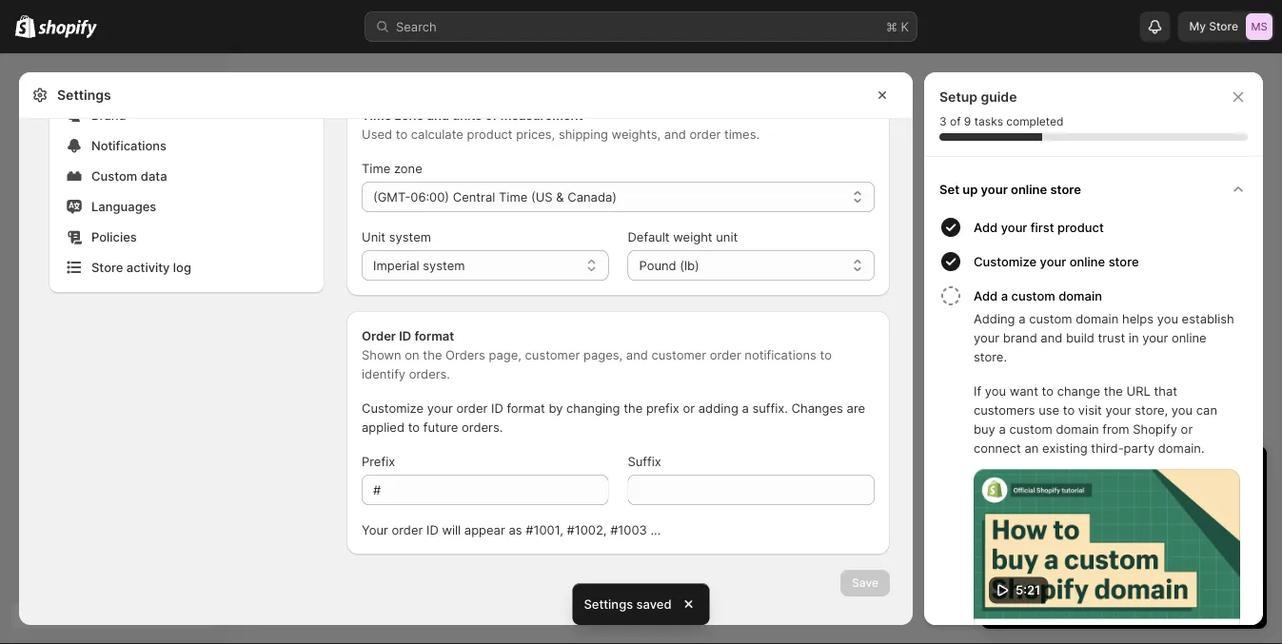 Task type: describe. For each thing, give the bounding box(es) containing it.
custom inside if you want to change the url that customers use to visit your store, you can buy a custom domain from shopify or connect an existing third-party domain.
[[1010, 422, 1053, 437]]

first inside your trial just started element
[[1016, 517, 1039, 532]]

that
[[1155, 384, 1178, 399]]

#1001,
[[526, 523, 564, 538]]

your trial just started element
[[982, 496, 1268, 630]]

third-
[[1092, 441, 1124, 456]]

up
[[963, 182, 978, 197]]

store,
[[1135, 403, 1169, 418]]

you inside after you connect or buy a custom domain
[[1111, 536, 1132, 551]]

order
[[362, 329, 396, 343]]

store inside button
[[1051, 182, 1082, 197]]

5:21 button
[[974, 470, 1241, 620]]

add for add a custom domain
[[974, 289, 998, 303]]

3 inside setup guide dialog
[[940, 115, 947, 129]]

brand
[[91, 108, 126, 122]]

a inside if you want to change the url that customers use to visit your store, you can buy a custom domain from shopify or connect an existing third-party domain.
[[1000, 422, 1006, 437]]

shipping
[[559, 127, 608, 141]]

id inside order id format shown on the orders page, customer pages, and customer order notifications to identify orders.
[[399, 329, 412, 343]]

9
[[965, 115, 972, 129]]

system for unit system
[[389, 230, 431, 244]]

times.
[[725, 127, 760, 141]]

log
[[173, 260, 191, 275]]

settings for settings saved
[[584, 597, 633, 612]]

1 customer from the left
[[525, 348, 580, 362]]

zone for time zone and units of measurement used to calculate product prices, shipping weights, and order times.
[[395, 108, 424, 122]]

store.
[[974, 350, 1008, 364]]

store activity log link
[[61, 254, 312, 281]]

online inside button
[[1070, 254, 1106, 269]]

add a custom domain
[[974, 289, 1103, 303]]

time zone
[[362, 161, 423, 176]]

calculate
[[411, 127, 464, 141]]

changes
[[792, 401, 844, 416]]

5:21
[[1016, 583, 1041, 598]]

page,
[[489, 348, 522, 362]]

prices,
[[516, 127, 555, 141]]

policies link
[[61, 224, 312, 250]]

visit
[[1079, 403, 1103, 418]]

mark add a custom domain as done image
[[940, 285, 963, 308]]

identify
[[362, 367, 406, 381]]

add your first product button
[[974, 210, 1256, 245]]

order inside time zone and units of measurement used to calculate product prices, shipping weights, and order times.
[[690, 127, 721, 141]]

to inside time zone and units of measurement used to calculate product prices, shipping weights, and order times.
[[396, 127, 408, 141]]

06:00)
[[411, 190, 450, 204]]

guide
[[981, 89, 1018, 105]]

adding a custom domain helps you establish your brand and build trust in your online store.
[[974, 311, 1235, 364]]

and right weights,
[[665, 127, 686, 141]]

your trial just started button
[[982, 447, 1268, 487]]

establish
[[1182, 311, 1235, 326]]

a inside button
[[1002, 289, 1009, 303]]

your right pick
[[1112, 590, 1137, 604]]

set up your online store
[[940, 182, 1082, 197]]

customize for customize your order id format by changing the prefix or adding a suffix. changes are applied to future orders.
[[362, 401, 424, 416]]

your order id will appear as #1001, #1002, #1003 ...
[[362, 523, 661, 538]]

order inside order id format shown on the orders page, customer pages, and customer order notifications to identify orders.
[[710, 348, 742, 362]]

product inside time zone and units of measurement used to calculate product prices, shipping weights, and order times.
[[467, 127, 513, 141]]

will
[[442, 523, 461, 538]]

add your first product
[[974, 220, 1104, 235]]

adding
[[974, 311, 1016, 326]]

weights,
[[612, 127, 661, 141]]

Suffix text field
[[628, 475, 875, 506]]

2 customer from the left
[[652, 348, 707, 362]]

3 inside your trial just started element
[[1043, 517, 1051, 532]]

your down add your first product
[[1041, 254, 1067, 269]]

$20
[[1016, 536, 1039, 551]]

customize your online store
[[974, 254, 1140, 269]]

from
[[1103, 422, 1130, 437]]

customize your online store button
[[974, 245, 1256, 279]]

0 horizontal spatial plan
[[1098, 498, 1123, 513]]

a inside adding a custom domain helps you establish your brand and build trust in your online store.
[[1019, 311, 1026, 326]]

if you want to change the url that customers use to visit your store, you can buy a custom domain from shopify or connect an existing third-party domain.
[[974, 384, 1218, 456]]

(us
[[531, 190, 553, 204]]

you right if
[[985, 384, 1007, 399]]

started
[[1124, 463, 1189, 487]]

&
[[556, 190, 564, 204]]

after
[[1080, 536, 1108, 551]]

first inside button
[[1031, 220, 1055, 235]]

to right use
[[1064, 403, 1075, 418]]

custom
[[91, 169, 137, 183]]

pound (lb)
[[640, 258, 700, 273]]

orders
[[446, 348, 486, 362]]

your trial just started
[[1001, 463, 1189, 487]]

#1003
[[611, 523, 647, 538]]

notifications link
[[61, 132, 312, 159]]

pick your plan link
[[1001, 584, 1249, 610]]

build
[[1067, 330, 1095, 345]]

or inside after you connect or buy a custom domain
[[1187, 536, 1199, 551]]

data
[[141, 169, 167, 183]]

connect inside if you want to change the url that customers use to visit your store, you can buy a custom domain from shopify or connect an existing third-party domain.
[[974, 441, 1022, 456]]

the for on
[[423, 348, 442, 362]]

a inside after you connect or buy a custom domain
[[1227, 536, 1234, 551]]

id inside the customize your order id format by changing the prefix or adding a suffix. changes are applied to future orders.
[[491, 401, 504, 416]]

settings saved
[[584, 597, 672, 612]]

shopify image
[[15, 15, 35, 38]]

for
[[1101, 517, 1117, 532]]

order left will
[[392, 523, 423, 538]]

(gmt-
[[373, 190, 411, 204]]

brand link
[[61, 102, 312, 129]]

future
[[424, 420, 458, 435]]

imperial
[[373, 258, 420, 273]]

saved
[[637, 597, 672, 612]]

custom inside after you connect or buy a custom domain
[[1016, 555, 1059, 570]]

you left can
[[1172, 403, 1193, 418]]

your right in at the right of page
[[1143, 330, 1169, 345]]

and up calculate
[[427, 108, 450, 122]]

buy inside after you connect or buy a custom domain
[[1202, 536, 1224, 551]]

k
[[901, 19, 909, 34]]

unit
[[716, 230, 738, 244]]

Prefix text field
[[362, 475, 609, 506]]

and inside order id format shown on the orders page, customer pages, and customer order notifications to identify orders.
[[626, 348, 648, 362]]

an
[[1025, 441, 1039, 456]]

to inside the customize your order id format by changing the prefix or adding a suffix. changes are applied to future orders.
[[408, 420, 420, 435]]

settings dialog
[[19, 0, 913, 626]]

url
[[1127, 384, 1151, 399]]

custom data link
[[61, 163, 312, 190]]

your inside the customize your order id format by changing the prefix or adding a suffix. changes are applied to future orders.
[[427, 401, 453, 416]]

format inside the customize your order id format by changing the prefix or adding a suffix. changes are applied to future orders.
[[507, 401, 545, 416]]

after you connect or buy a custom domain
[[1016, 536, 1234, 570]]

of inside setup guide dialog
[[950, 115, 961, 129]]

2 vertical spatial id
[[427, 523, 439, 538]]

your down 'set up your online store'
[[1002, 220, 1028, 235]]

$1/month
[[1121, 517, 1176, 532]]

are
[[847, 401, 866, 416]]

⌘
[[887, 19, 898, 34]]



Task type: locate. For each thing, give the bounding box(es) containing it.
0 horizontal spatial customize
[[362, 401, 424, 416]]

activity
[[126, 260, 170, 275]]

product down units at the top left of the page
[[467, 127, 513, 141]]

1 vertical spatial 3
[[1043, 517, 1051, 532]]

set
[[940, 182, 960, 197]]

system up imperial system
[[389, 230, 431, 244]]

unit
[[362, 230, 386, 244]]

the for change
[[1104, 384, 1124, 399]]

add inside 'add a custom domain' button
[[974, 289, 998, 303]]

time up used
[[362, 108, 392, 122]]

the inside order id format shown on the orders page, customer pages, and customer order notifications to identify orders.
[[423, 348, 442, 362]]

0 vertical spatial store
[[1051, 182, 1082, 197]]

plan down after you connect or buy a custom domain on the right
[[1140, 590, 1163, 604]]

customize up applied
[[362, 401, 424, 416]]

units
[[453, 108, 482, 122]]

months
[[1054, 517, 1098, 532]]

adding
[[699, 401, 739, 416]]

1 vertical spatial customize
[[362, 401, 424, 416]]

1 horizontal spatial the
[[624, 401, 643, 416]]

connect down $1/month
[[1136, 536, 1183, 551]]

a inside the customize your order id format by changing the prefix or adding a suffix. changes are applied to future orders.
[[742, 401, 749, 416]]

0 horizontal spatial id
[[399, 329, 412, 343]]

1 vertical spatial first
[[1016, 517, 1039, 532]]

format left by
[[507, 401, 545, 416]]

domain up existing
[[1057, 422, 1100, 437]]

custom down add a custom domain
[[1030, 311, 1073, 326]]

settings
[[57, 87, 111, 103], [584, 597, 633, 612]]

domain inside 'add a custom domain' button
[[1059, 289, 1103, 303]]

plan
[[1098, 498, 1123, 513], [1140, 590, 1163, 604]]

online up add your first product
[[1011, 182, 1048, 197]]

switch
[[1001, 498, 1040, 513]]

1 vertical spatial your
[[362, 523, 388, 538]]

zone up calculate
[[395, 108, 424, 122]]

0 horizontal spatial format
[[415, 329, 454, 343]]

3 of 9 tasks completed
[[940, 115, 1064, 129]]

orders. down on
[[409, 367, 450, 381]]

central
[[453, 190, 496, 204]]

custom down customize your online store
[[1012, 289, 1056, 303]]

store inside 'settings' dialog
[[91, 260, 123, 275]]

id left will
[[427, 523, 439, 538]]

$20 credit link
[[1016, 536, 1076, 551]]

of left 9
[[950, 115, 961, 129]]

search
[[396, 19, 437, 34]]

custom
[[1012, 289, 1056, 303], [1030, 311, 1073, 326], [1010, 422, 1053, 437], [1016, 555, 1059, 570]]

set up your online store button
[[932, 169, 1256, 210]]

your inside 'settings' dialog
[[362, 523, 388, 538]]

and up $1/month
[[1127, 498, 1148, 513]]

0 horizontal spatial online
[[1011, 182, 1048, 197]]

1 horizontal spatial store
[[1210, 20, 1239, 33]]

product
[[467, 127, 513, 141], [1058, 220, 1104, 235]]

the right on
[[423, 348, 442, 362]]

add
[[974, 220, 998, 235], [974, 289, 998, 303]]

1 vertical spatial time
[[362, 161, 391, 176]]

domain inside if you want to change the url that customers use to visit your store, you can buy a custom domain from shopify or connect an existing third-party domain.
[[1057, 422, 1100, 437]]

3 up $20 credit link
[[1043, 517, 1051, 532]]

plan up for
[[1098, 498, 1123, 513]]

the left the url
[[1104, 384, 1124, 399]]

your for your order id will appear as #1001, #1002, #1003 ...
[[362, 523, 388, 538]]

time inside time zone and units of measurement used to calculate product prices, shipping weights, and order times.
[[362, 108, 392, 122]]

setup guide
[[940, 89, 1018, 105]]

used
[[362, 127, 392, 141]]

use
[[1039, 403, 1060, 418]]

pick
[[1086, 590, 1109, 604]]

0 horizontal spatial buy
[[974, 422, 996, 437]]

to right "notifications"
[[820, 348, 832, 362]]

settings left saved
[[584, 597, 633, 612]]

first up $20 on the right of the page
[[1016, 517, 1039, 532]]

2 vertical spatial or
[[1187, 536, 1199, 551]]

or down started
[[1187, 536, 1199, 551]]

orders. right future on the left bottom of the page
[[462, 420, 503, 435]]

store up 'add a custom domain' button
[[1109, 254, 1140, 269]]

to right switch
[[1044, 498, 1056, 513]]

shopify image
[[38, 19, 97, 39]]

domain up "trust"
[[1076, 311, 1119, 326]]

switch to a paid plan and get:
[[1001, 498, 1175, 513]]

domain inside after you connect or buy a custom domain
[[1063, 555, 1106, 570]]

product down the set up your online store button
[[1058, 220, 1104, 235]]

1 vertical spatial buy
[[1202, 536, 1224, 551]]

notifications
[[745, 348, 817, 362]]

0 vertical spatial format
[[415, 329, 454, 343]]

id down page,
[[491, 401, 504, 416]]

0 vertical spatial first
[[1031, 220, 1055, 235]]

my store
[[1190, 20, 1239, 33]]

2 vertical spatial time
[[499, 190, 528, 204]]

1 horizontal spatial customer
[[652, 348, 707, 362]]

party
[[1124, 441, 1155, 456]]

2 horizontal spatial online
[[1172, 330, 1207, 345]]

time for time zone and units of measurement used to calculate product prices, shipping weights, and order times.
[[362, 108, 392, 122]]

1 vertical spatial plan
[[1140, 590, 1163, 604]]

paid
[[1070, 498, 1095, 513]]

0 vertical spatial add
[[974, 220, 998, 235]]

your up from
[[1106, 403, 1132, 418]]

your
[[1001, 463, 1042, 487], [362, 523, 388, 538]]

connect left an
[[974, 441, 1022, 456]]

as
[[509, 523, 522, 538]]

0 horizontal spatial settings
[[57, 87, 111, 103]]

customize inside customize your online store button
[[974, 254, 1037, 269]]

customer right page,
[[525, 348, 580, 362]]

1 horizontal spatial online
[[1070, 254, 1106, 269]]

1 horizontal spatial id
[[427, 523, 439, 538]]

setup guide dialog
[[925, 72, 1264, 645]]

order inside the customize your order id format by changing the prefix or adding a suffix. changes are applied to future orders.
[[457, 401, 488, 416]]

just
[[1086, 463, 1119, 487]]

my store image
[[1247, 13, 1273, 40]]

to inside your trial just started element
[[1044, 498, 1056, 513]]

add a custom domain element
[[936, 310, 1256, 645]]

1 horizontal spatial format
[[507, 401, 545, 416]]

customer up prefix
[[652, 348, 707, 362]]

to right used
[[396, 127, 408, 141]]

0 horizontal spatial 3
[[940, 115, 947, 129]]

1 vertical spatial system
[[423, 258, 465, 273]]

time up (gmt-
[[362, 161, 391, 176]]

format
[[415, 329, 454, 343], [507, 401, 545, 416]]

default weight unit
[[628, 230, 738, 244]]

⌘ k
[[887, 19, 909, 34]]

0 vertical spatial orders.
[[409, 367, 450, 381]]

system right the "imperial"
[[423, 258, 465, 273]]

your right up
[[981, 182, 1008, 197]]

suffix
[[628, 454, 662, 469]]

online up 'add a custom domain' button
[[1070, 254, 1106, 269]]

0 horizontal spatial of
[[485, 108, 498, 122]]

format inside order id format shown on the orders page, customer pages, and customer order notifications to identify orders.
[[415, 329, 454, 343]]

of right units at the top left of the page
[[485, 108, 498, 122]]

custom up an
[[1010, 422, 1053, 437]]

of inside time zone and units of measurement used to calculate product prices, shipping weights, and order times.
[[485, 108, 498, 122]]

format up on
[[415, 329, 454, 343]]

0 horizontal spatial customer
[[525, 348, 580, 362]]

1 horizontal spatial product
[[1058, 220, 1104, 235]]

custom inside adding a custom domain helps you establish your brand and build trust in your online store.
[[1030, 311, 1073, 326]]

settings up brand
[[57, 87, 111, 103]]

on
[[405, 348, 420, 362]]

trial
[[1047, 463, 1081, 487]]

the inside the customize your order id format by changing the prefix or adding a suffix. changes are applied to future orders.
[[624, 401, 643, 416]]

time for time zone
[[362, 161, 391, 176]]

customize for customize your online store
[[974, 254, 1037, 269]]

domain down after at bottom right
[[1063, 555, 1106, 570]]

prefix
[[647, 401, 680, 416]]

add up 'adding'
[[974, 289, 998, 303]]

my
[[1190, 20, 1207, 33]]

plan inside pick your plan link
[[1140, 590, 1163, 604]]

you down for
[[1111, 536, 1132, 551]]

domain down customize your online store
[[1059, 289, 1103, 303]]

0 horizontal spatial store
[[91, 260, 123, 275]]

0 horizontal spatial your
[[362, 523, 388, 538]]

1 vertical spatial connect
[[1136, 536, 1183, 551]]

product inside button
[[1058, 220, 1104, 235]]

can
[[1197, 403, 1218, 418]]

order left times.
[[690, 127, 721, 141]]

online inside button
[[1011, 182, 1048, 197]]

0 vertical spatial customize
[[974, 254, 1037, 269]]

to up use
[[1042, 384, 1054, 399]]

1 vertical spatial or
[[1182, 422, 1194, 437]]

custom down $20 credit link
[[1016, 555, 1059, 570]]

domain.
[[1159, 441, 1205, 456]]

order up future on the left bottom of the page
[[457, 401, 488, 416]]

0 horizontal spatial orders.
[[409, 367, 450, 381]]

add for add your first product
[[974, 220, 998, 235]]

store up add your first product
[[1051, 182, 1082, 197]]

your up store.
[[974, 330, 1000, 345]]

shopify
[[1134, 422, 1178, 437]]

your inside dropdown button
[[1001, 463, 1042, 487]]

1 add from the top
[[974, 220, 998, 235]]

store right the my
[[1210, 20, 1239, 33]]

0 vertical spatial zone
[[395, 108, 424, 122]]

and right pages,
[[626, 348, 648, 362]]

or up domain.
[[1182, 422, 1194, 437]]

1 horizontal spatial buy
[[1202, 536, 1224, 551]]

system for imperial system
[[423, 258, 465, 273]]

2 add from the top
[[974, 289, 998, 303]]

to inside order id format shown on the orders page, customer pages, and customer order notifications to identify orders.
[[820, 348, 832, 362]]

zone up (gmt-
[[394, 161, 423, 176]]

1 vertical spatial store
[[1109, 254, 1140, 269]]

unit system
[[362, 230, 431, 244]]

2 vertical spatial online
[[1172, 330, 1207, 345]]

custom data
[[91, 169, 167, 183]]

0 vertical spatial your
[[1001, 463, 1042, 487]]

domain inside adding a custom domain helps you establish your brand and build trust in your online store.
[[1076, 311, 1119, 326]]

0 vertical spatial id
[[399, 329, 412, 343]]

online inside adding a custom domain helps you establish your brand and build trust in your online store.
[[1172, 330, 1207, 345]]

settings inside dialog
[[57, 87, 111, 103]]

existing
[[1043, 441, 1088, 456]]

pound
[[640, 258, 677, 273]]

weight
[[674, 230, 713, 244]]

or inside if you want to change the url that customers use to visit your store, you can buy a custom domain from shopify or connect an existing third-party domain.
[[1182, 422, 1194, 437]]

0 vertical spatial online
[[1011, 182, 1048, 197]]

to
[[396, 127, 408, 141], [820, 348, 832, 362], [1042, 384, 1054, 399], [1064, 403, 1075, 418], [408, 420, 420, 435], [1044, 498, 1056, 513]]

(lb)
[[680, 258, 700, 273]]

zone for time zone
[[394, 161, 423, 176]]

applied
[[362, 420, 405, 435]]

2 vertical spatial the
[[624, 401, 643, 416]]

1 horizontal spatial your
[[1001, 463, 1042, 487]]

1 horizontal spatial of
[[950, 115, 961, 129]]

the inside if you want to change the url that customers use to visit your store, you can buy a custom domain from shopify or connect an existing third-party domain.
[[1104, 384, 1124, 399]]

or right prefix
[[683, 401, 695, 416]]

0 horizontal spatial connect
[[974, 441, 1022, 456]]

0 vertical spatial system
[[389, 230, 431, 244]]

first up customize your online store
[[1031, 220, 1055, 235]]

0 vertical spatial buy
[[974, 422, 996, 437]]

your up future on the left bottom of the page
[[427, 401, 453, 416]]

order id format shown on the orders page, customer pages, and customer order notifications to identify orders.
[[362, 329, 832, 381]]

0 vertical spatial 3
[[940, 115, 947, 129]]

credit
[[1043, 536, 1076, 551]]

0 vertical spatial product
[[467, 127, 513, 141]]

store activity log
[[91, 260, 191, 275]]

store
[[1210, 20, 1239, 33], [91, 260, 123, 275]]

and inside your trial just started element
[[1127, 498, 1148, 513]]

prefix
[[362, 454, 395, 469]]

brand
[[1004, 330, 1038, 345]]

1 horizontal spatial orders.
[[462, 420, 503, 435]]

2 horizontal spatial id
[[491, 401, 504, 416]]

custom inside 'add a custom domain' button
[[1012, 289, 1056, 303]]

0 vertical spatial settings
[[57, 87, 111, 103]]

get:
[[1152, 498, 1175, 513]]

zone
[[395, 108, 424, 122], [394, 161, 423, 176]]

0 vertical spatial connect
[[974, 441, 1022, 456]]

customize inside the customize your order id format by changing the prefix or adding a suffix. changes are applied to future orders.
[[362, 401, 424, 416]]

and
[[427, 108, 450, 122], [665, 127, 686, 141], [1041, 330, 1063, 345], [626, 348, 648, 362], [1127, 498, 1148, 513]]

0 horizontal spatial product
[[467, 127, 513, 141]]

add a custom domain button
[[974, 279, 1256, 310]]

to left future on the left bottom of the page
[[408, 420, 420, 435]]

measurement
[[501, 108, 583, 122]]

1 horizontal spatial connect
[[1136, 536, 1183, 551]]

first 3 months for $1/month
[[1016, 517, 1176, 532]]

buy inside if you want to change the url that customers use to visit your store, you can buy a custom domain from shopify or connect an existing third-party domain.
[[974, 422, 996, 437]]

order up adding on the right bottom of the page
[[710, 348, 742, 362]]

1 vertical spatial the
[[1104, 384, 1124, 399]]

and inside adding a custom domain helps you establish your brand and build trust in your online store.
[[1041, 330, 1063, 345]]

0 vertical spatial or
[[683, 401, 695, 416]]

0 vertical spatial time
[[362, 108, 392, 122]]

your for your trial just started
[[1001, 463, 1042, 487]]

your inside button
[[981, 182, 1008, 197]]

customer
[[525, 348, 580, 362], [652, 348, 707, 362]]

policies
[[91, 230, 137, 244]]

canada)
[[568, 190, 617, 204]]

1 horizontal spatial store
[[1109, 254, 1140, 269]]

change
[[1058, 384, 1101, 399]]

zone inside time zone and units of measurement used to calculate product prices, shipping weights, and order times.
[[395, 108, 424, 122]]

and left build
[[1041, 330, 1063, 345]]

the left prefix
[[624, 401, 643, 416]]

0 horizontal spatial store
[[1051, 182, 1082, 197]]

orders. inside the customize your order id format by changing the prefix or adding a suffix. changes are applied to future orders.
[[462, 420, 503, 435]]

1 vertical spatial orders.
[[462, 420, 503, 435]]

1 vertical spatial zone
[[394, 161, 423, 176]]

1 vertical spatial product
[[1058, 220, 1104, 235]]

2 horizontal spatial the
[[1104, 384, 1124, 399]]

your inside if you want to change the url that customers use to visit your store, you can buy a custom domain from shopify or connect an existing third-party domain.
[[1106, 403, 1132, 418]]

or inside the customize your order id format by changing the prefix or adding a suffix. changes are applied to future orders.
[[683, 401, 695, 416]]

store inside button
[[1109, 254, 1140, 269]]

id up on
[[399, 329, 412, 343]]

0 vertical spatial plan
[[1098, 498, 1123, 513]]

time left (us at top
[[499, 190, 528, 204]]

domain
[[1059, 289, 1103, 303], [1076, 311, 1119, 326], [1057, 422, 1100, 437], [1063, 555, 1106, 570]]

if
[[974, 384, 982, 399]]

1 vertical spatial store
[[91, 260, 123, 275]]

online down establish
[[1172, 330, 1207, 345]]

1 vertical spatial format
[[507, 401, 545, 416]]

customize up add a custom domain
[[974, 254, 1037, 269]]

imperial system
[[373, 258, 465, 273]]

your down an
[[1001, 463, 1042, 487]]

add down up
[[974, 220, 998, 235]]

orders. inside order id format shown on the orders page, customer pages, and customer order notifications to identify orders.
[[409, 367, 450, 381]]

settings for settings
[[57, 87, 111, 103]]

0 vertical spatial store
[[1210, 20, 1239, 33]]

1 horizontal spatial plan
[[1140, 590, 1163, 604]]

0 vertical spatial the
[[423, 348, 442, 362]]

want
[[1010, 384, 1039, 399]]

connect inside after you connect or buy a custom domain
[[1136, 536, 1183, 551]]

you right helps
[[1158, 311, 1179, 326]]

you inside adding a custom domain helps you establish your brand and build trust in your online store.
[[1158, 311, 1179, 326]]

1 vertical spatial add
[[974, 289, 998, 303]]

0 horizontal spatial the
[[423, 348, 442, 362]]

add inside the add your first product button
[[974, 220, 998, 235]]

1 horizontal spatial 3
[[1043, 517, 1051, 532]]

1 vertical spatial id
[[491, 401, 504, 416]]

1 horizontal spatial customize
[[974, 254, 1037, 269]]

1 vertical spatial settings
[[584, 597, 633, 612]]

1 horizontal spatial settings
[[584, 597, 633, 612]]

1 vertical spatial online
[[1070, 254, 1106, 269]]

helps
[[1123, 311, 1154, 326]]

appear
[[465, 523, 505, 538]]

3 left 9
[[940, 115, 947, 129]]

customers
[[974, 403, 1036, 418]]

store down the policies
[[91, 260, 123, 275]]

your down prefix
[[362, 523, 388, 538]]



Task type: vqa. For each thing, say whether or not it's contained in the screenshot.
e.g. Summer collection, Under $100, Staff picks text box
no



